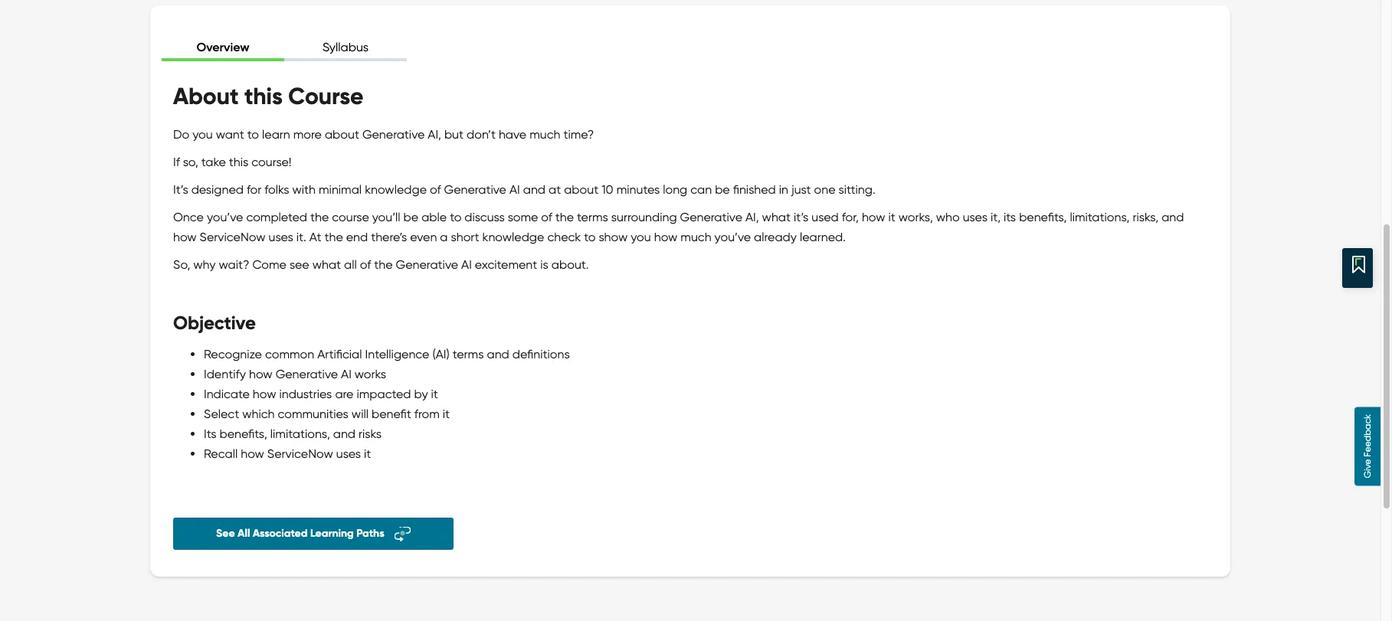 Task type: describe. For each thing, give the bounding box(es) containing it.
why
[[193, 257, 216, 272]]

it,
[[991, 210, 1001, 224]]

at
[[549, 182, 561, 197]]

folks
[[265, 182, 289, 197]]

works
[[355, 367, 386, 382]]

overview button
[[162, 20, 284, 61]]

terms inside once you've completed the course you'll be able to discuss some of the terms surrounding generative ai, what it's used for, how it works, who uses it, its benefits, limitations, risks, and how servicenow uses it. at the end there's even a short knowledge check to show you how much you've already learned.
[[577, 210, 608, 224]]

10
[[602, 182, 614, 197]]

even
[[410, 230, 437, 244]]

but
[[444, 127, 464, 142]]

check
[[547, 230, 581, 244]]

it.
[[296, 230, 306, 244]]

for,
[[842, 210, 859, 224]]

don't
[[467, 127, 496, 142]]

used
[[812, 210, 839, 224]]

minimal
[[319, 182, 362, 197]]

come
[[252, 257, 287, 272]]

designed
[[191, 182, 244, 197]]

course!
[[252, 155, 292, 169]]

how up which
[[253, 387, 276, 402]]

2 horizontal spatial uses
[[963, 210, 988, 224]]

of for excitement
[[360, 257, 371, 272]]

ai inside recognize common artificial intelligence (ai) terms and definitions identify how generative ai works indicate how industries are impacted by it select which communities will benefit from it its benefits, limitations, and risks recall how servicenow uses it
[[341, 367, 352, 382]]

benefits, for its
[[1019, 210, 1067, 224]]

just
[[792, 182, 811, 197]]

who
[[936, 210, 960, 224]]

its
[[204, 427, 216, 442]]

generative down even
[[396, 257, 458, 272]]

long
[[663, 182, 688, 197]]

all
[[344, 257, 357, 272]]

communities
[[278, 407, 349, 422]]

learned.
[[800, 230, 846, 244]]

about
[[173, 83, 239, 110]]

recall
[[204, 447, 238, 461]]

are
[[335, 387, 354, 402]]

learn
[[262, 127, 290, 142]]

generative inside recognize common artificial intelligence (ai) terms and definitions identify how generative ai works indicate how industries are impacted by it select which communities will benefit from it its benefits, limitations, and risks recall how servicenow uses it
[[276, 367, 338, 382]]

benefits, for its
[[220, 427, 267, 442]]

0 horizontal spatial much
[[530, 127, 561, 142]]

overview
[[197, 40, 249, 54]]

wait?
[[219, 257, 249, 272]]

from
[[414, 407, 440, 422]]

by
[[414, 387, 428, 402]]

and down will at the left
[[333, 427, 356, 442]]

common
[[265, 347, 314, 362]]

0 horizontal spatial what
[[312, 257, 341, 272]]

once
[[173, 210, 204, 224]]

intelligence
[[365, 347, 429, 362]]

and left 'definitions'
[[487, 347, 509, 362]]

much inside once you've completed the course you'll be able to discuss some of the terms surrounding generative ai, what it's used for, how it works, who uses it, its benefits, limitations, risks, and how servicenow uses it. at the end there's even a short knowledge check to show you how much you've already learned.
[[681, 230, 712, 244]]

all
[[238, 527, 250, 540]]

how right recall
[[241, 447, 264, 461]]

and inside once you've completed the course you'll be able to discuss some of the terms surrounding generative ai, what it's used for, how it works, who uses it, its benefits, limitations, risks, and how servicenow uses it. at the end there's even a short knowledge check to show you how much you've already learned.
[[1162, 210, 1184, 224]]

it inside once you've completed the course you'll be able to discuss some of the terms surrounding generative ai, what it's used for, how it works, who uses it, its benefits, limitations, risks, and how servicenow uses it. at the end there's even a short knowledge check to show you how much you've already learned.
[[889, 210, 896, 224]]

(ai)
[[433, 347, 450, 362]]

0 horizontal spatial uses
[[269, 230, 293, 244]]

is
[[540, 257, 549, 272]]

see all associated learning paths
[[216, 527, 387, 540]]

course
[[288, 83, 363, 110]]

2 horizontal spatial to
[[584, 230, 596, 244]]

it down the risks on the left of page
[[364, 447, 371, 461]]

associated
[[253, 527, 308, 540]]

0 horizontal spatial knowledge
[[365, 182, 427, 197]]

surrounding
[[611, 210, 677, 224]]

how down recognize
[[249, 367, 273, 382]]

about this course
[[173, 83, 363, 110]]

the down there's
[[374, 257, 393, 272]]

in
[[779, 182, 789, 197]]

servicenow inside recognize common artificial intelligence (ai) terms and definitions identify how generative ai works indicate how industries are impacted by it select which communities will benefit from it its benefits, limitations, and risks recall how servicenow uses it
[[267, 447, 333, 461]]

at
[[309, 230, 321, 244]]

the right at
[[325, 230, 343, 244]]

learning
[[310, 527, 354, 540]]

of inside once you've completed the course you'll be able to discuss some of the terms surrounding generative ai, what it's used for, how it works, who uses it, its benefits, limitations, risks, and how servicenow uses it. at the end there's even a short knowledge check to show you how much you've already learned.
[[541, 210, 552, 224]]

generative left but
[[362, 127, 425, 142]]

generative up discuss
[[444, 182, 507, 197]]

its
[[1004, 210, 1016, 224]]

discuss
[[465, 210, 505, 224]]

about.
[[552, 257, 589, 272]]

generative inside once you've completed the course you'll be able to discuss some of the terms surrounding generative ai, what it's used for, how it works, who uses it, its benefits, limitations, risks, and how servicenow uses it. at the end there's even a short knowledge check to show you how much you've already learned.
[[680, 210, 743, 224]]

once you've completed the course you'll be able to discuss some of the terms surrounding generative ai, what it's used for, how it works, who uses it, its benefits, limitations, risks, and how servicenow uses it. at the end there's even a short knowledge check to show you how much you've already learned.
[[173, 210, 1184, 244]]

can
[[691, 182, 712, 197]]

what inside once you've completed the course you'll be able to discuss some of the terms surrounding generative ai, what it's used for, how it works, who uses it, its benefits, limitations, risks, and how servicenow uses it. at the end there's even a short knowledge check to show you how much you've already learned.
[[762, 210, 791, 224]]

it's
[[173, 182, 188, 197]]

it's designed for folks with minimal knowledge of generative ai and at about 10 minutes long can be finished in just one sitting.
[[173, 182, 876, 197]]

so,
[[173, 257, 190, 272]]

works,
[[899, 210, 933, 224]]

there's
[[371, 230, 407, 244]]

completed
[[246, 210, 307, 224]]

risks,
[[1133, 210, 1159, 224]]

the up at
[[310, 210, 329, 224]]



Task type: vqa. For each thing, say whether or not it's contained in the screenshot.
it in Once you've completed the course you'll be able to discuss some of the terms surrounding Generative AI, what it's used for, how it works, who uses it, its benefits, limitations, risks, and how ServiceNow uses it. At the end there's even a short knowledge check to show you how much you've already learned.
yes



Task type: locate. For each thing, give the bounding box(es) containing it.
do
[[173, 127, 189, 142]]

1 vertical spatial ai,
[[746, 210, 759, 224]]

about right more
[[325, 127, 359, 142]]

0 vertical spatial benefits,
[[1019, 210, 1067, 224]]

have
[[499, 127, 527, 142]]

uses down completed
[[269, 230, 293, 244]]

to left the learn
[[247, 127, 259, 142]]

2 horizontal spatial of
[[541, 210, 552, 224]]

ai, left but
[[428, 127, 441, 142]]

0 vertical spatial be
[[715, 182, 730, 197]]

1 vertical spatial limitations,
[[270, 427, 330, 442]]

1 horizontal spatial to
[[450, 210, 462, 224]]

of right the some
[[541, 210, 552, 224]]

1 horizontal spatial you
[[631, 230, 651, 244]]

if so, take this course!
[[173, 155, 292, 169]]

it right 'by'
[[431, 387, 438, 402]]

0 vertical spatial this
[[244, 83, 283, 110]]

terms inside recognize common artificial intelligence (ai) terms and definitions identify how generative ai works indicate how industries are impacted by it select which communities will benefit from it its benefits, limitations, and risks recall how servicenow uses it
[[453, 347, 484, 362]]

definitions
[[512, 347, 570, 362]]

1 horizontal spatial much
[[681, 230, 712, 244]]

the up "check"
[[555, 210, 574, 224]]

this up the learn
[[244, 83, 283, 110]]

1 horizontal spatial terms
[[577, 210, 608, 224]]

uses left it,
[[963, 210, 988, 224]]

1 horizontal spatial benefits,
[[1019, 210, 1067, 224]]

1 horizontal spatial uses
[[336, 447, 361, 461]]

knowledge inside once you've completed the course you'll be able to discuss some of the terms surrounding generative ai, what it's used for, how it works, who uses it, its benefits, limitations, risks, and how servicenow uses it. at the end there's even a short knowledge check to show you how much you've already learned.
[[482, 230, 544, 244]]

to right able
[[450, 210, 462, 224]]

1 vertical spatial you've
[[715, 230, 751, 244]]

uses inside recognize common artificial intelligence (ai) terms and definitions identify how generative ai works indicate how industries are impacted by it select which communities will benefit from it its benefits, limitations, and risks recall how servicenow uses it
[[336, 447, 361, 461]]

objective
[[173, 312, 256, 334]]

1 horizontal spatial knowledge
[[482, 230, 544, 244]]

ai, inside once you've completed the course you'll be able to discuss some of the terms surrounding generative ai, what it's used for, how it works, who uses it, its benefits, limitations, risks, and how servicenow uses it. at the end there's even a short knowledge check to show you how much you've already learned.
[[746, 210, 759, 224]]

already
[[754, 230, 797, 244]]

how down once
[[173, 230, 197, 244]]

see
[[216, 527, 235, 540]]

1 vertical spatial knowledge
[[482, 230, 544, 244]]

it's
[[794, 210, 809, 224]]

you've down designed
[[207, 210, 243, 224]]

benefits, down which
[[220, 427, 267, 442]]

0 vertical spatial uses
[[963, 210, 988, 224]]

benefits, right its
[[1019, 210, 1067, 224]]

1 vertical spatial servicenow
[[267, 447, 333, 461]]

0 vertical spatial of
[[430, 182, 441, 197]]

ai,
[[428, 127, 441, 142], [746, 210, 759, 224]]

0 horizontal spatial limitations,
[[270, 427, 330, 442]]

terms up show
[[577, 210, 608, 224]]

it left works,
[[889, 210, 896, 224]]

how
[[862, 210, 885, 224], [173, 230, 197, 244], [654, 230, 678, 244], [249, 367, 273, 382], [253, 387, 276, 402], [241, 447, 264, 461]]

1 vertical spatial to
[[450, 210, 462, 224]]

if
[[173, 155, 180, 169]]

ai
[[510, 182, 520, 197], [461, 257, 472, 272], [341, 367, 352, 382]]

servicenow inside once you've completed the course you'll be able to discuss some of the terms surrounding generative ai, what it's used for, how it works, who uses it, its benefits, limitations, risks, and how servicenow uses it. at the end there's even a short knowledge check to show you how much you've already learned.
[[200, 230, 266, 244]]

how right for, on the right top of the page
[[862, 210, 885, 224]]

overview link
[[162, 20, 284, 61]]

limitations, for and
[[270, 427, 330, 442]]

0 vertical spatial terms
[[577, 210, 608, 224]]

paths
[[357, 527, 384, 540]]

what
[[762, 210, 791, 224], [312, 257, 341, 272]]

0 horizontal spatial you've
[[207, 210, 243, 224]]

sitting.
[[839, 182, 876, 197]]

limitations, left risks, in the top right of the page
[[1070, 210, 1130, 224]]

1 horizontal spatial limitations,
[[1070, 210, 1130, 224]]

artificial
[[317, 347, 362, 362]]

1 vertical spatial about
[[564, 182, 599, 197]]

be left able
[[404, 210, 419, 224]]

time?
[[564, 127, 594, 142]]

what left all
[[312, 257, 341, 272]]

generative down can
[[680, 210, 743, 224]]

course
[[332, 210, 369, 224]]

0 horizontal spatial ai,
[[428, 127, 441, 142]]

1 vertical spatial benefits,
[[220, 427, 267, 442]]

take
[[201, 155, 226, 169]]

0 vertical spatial you
[[192, 127, 213, 142]]

0 vertical spatial ai
[[510, 182, 520, 197]]

of up able
[[430, 182, 441, 197]]

you inside once you've completed the course you'll be able to discuss some of the terms surrounding generative ai, what it's used for, how it works, who uses it, its benefits, limitations, risks, and how servicenow uses it. at the end there's even a short knowledge check to show you how much you've already learned.
[[631, 230, 651, 244]]

0 vertical spatial about
[[325, 127, 359, 142]]

indicate
[[204, 387, 250, 402]]

2 vertical spatial of
[[360, 257, 371, 272]]

generative up industries
[[276, 367, 338, 382]]

ai up are
[[341, 367, 352, 382]]

uses down the risks on the left of page
[[336, 447, 361, 461]]

1 horizontal spatial servicenow
[[267, 447, 333, 461]]

1 vertical spatial much
[[681, 230, 712, 244]]

0 horizontal spatial be
[[404, 210, 419, 224]]

so, why wait? come see what all of the generative ai excitement is about.
[[173, 257, 589, 272]]

1 horizontal spatial what
[[762, 210, 791, 224]]

much down can
[[681, 230, 712, 244]]

will
[[352, 407, 369, 422]]

about
[[325, 127, 359, 142], [564, 182, 599, 197]]

0 vertical spatial to
[[247, 127, 259, 142]]

knowledge up the you'll
[[365, 182, 427, 197]]

0 vertical spatial ai,
[[428, 127, 441, 142]]

ai, down 'finished'
[[746, 210, 759, 224]]

1 vertical spatial uses
[[269, 230, 293, 244]]

2 vertical spatial ai
[[341, 367, 352, 382]]

1 horizontal spatial ai
[[461, 257, 472, 272]]

2 horizontal spatial ai
[[510, 182, 520, 197]]

able
[[422, 210, 447, 224]]

1 vertical spatial this
[[229, 155, 249, 169]]

0 vertical spatial you've
[[207, 210, 243, 224]]

about left 10
[[564, 182, 599, 197]]

0 horizontal spatial you
[[192, 127, 213, 142]]

servicenow
[[200, 230, 266, 244], [267, 447, 333, 461]]

more
[[293, 127, 322, 142]]

recognize common artificial intelligence (ai) terms and definitions identify how generative ai works indicate how industries are impacted by it select which communities will benefit from it its benefits, limitations, and risks recall how servicenow uses it
[[204, 347, 570, 461]]

much right have
[[530, 127, 561, 142]]

with
[[292, 182, 316, 197]]

you down surrounding
[[631, 230, 651, 244]]

0 horizontal spatial benefits,
[[220, 427, 267, 442]]

what up already
[[762, 210, 791, 224]]

you right do
[[192, 127, 213, 142]]

0 vertical spatial what
[[762, 210, 791, 224]]

uses
[[963, 210, 988, 224], [269, 230, 293, 244], [336, 447, 361, 461]]

1 horizontal spatial you've
[[715, 230, 751, 244]]

1 vertical spatial of
[[541, 210, 552, 224]]

identify
[[204, 367, 246, 382]]

short
[[451, 230, 479, 244]]

how down surrounding
[[654, 230, 678, 244]]

syllabus button
[[284, 20, 407, 61]]

this right take
[[229, 155, 249, 169]]

a
[[440, 230, 448, 244]]

terms
[[577, 210, 608, 224], [453, 347, 484, 362]]

servicenow down communities
[[267, 447, 333, 461]]

limitations, inside recognize common artificial intelligence (ai) terms and definitions identify how generative ai works indicate how industries are impacted by it select which communities will benefit from it its benefits, limitations, and risks recall how servicenow uses it
[[270, 427, 330, 442]]

0 horizontal spatial ai
[[341, 367, 352, 382]]

excitement
[[475, 257, 537, 272]]

1 vertical spatial ai
[[461, 257, 472, 272]]

ai up the some
[[510, 182, 520, 197]]

servicenow up wait?
[[200, 230, 266, 244]]

syllabus
[[323, 40, 369, 54]]

0 horizontal spatial to
[[247, 127, 259, 142]]

be inside once you've completed the course you'll be able to discuss some of the terms surrounding generative ai, what it's used for, how it works, who uses it, its benefits, limitations, risks, and how servicenow uses it. at the end there's even a short knowledge check to show you how much you've already learned.
[[404, 210, 419, 224]]

benefit
[[372, 407, 411, 422]]

0 vertical spatial servicenow
[[200, 230, 266, 244]]

so,
[[183, 155, 198, 169]]

which
[[242, 407, 275, 422]]

it right the 'from'
[[443, 407, 450, 422]]

1 vertical spatial be
[[404, 210, 419, 224]]

1 horizontal spatial about
[[564, 182, 599, 197]]

see
[[290, 257, 309, 272]]

be right can
[[715, 182, 730, 197]]

minutes
[[617, 182, 660, 197]]

some
[[508, 210, 538, 224]]

do you want to learn more about generative ai, but don't have much time?
[[173, 127, 594, 142]]

this
[[244, 83, 283, 110], [229, 155, 249, 169]]

and right risks, in the top right of the page
[[1162, 210, 1184, 224]]

1 vertical spatial you
[[631, 230, 651, 244]]

0 vertical spatial limitations,
[[1070, 210, 1130, 224]]

select
[[204, 407, 239, 422]]

show
[[599, 230, 628, 244]]

finished
[[733, 182, 776, 197]]

1 vertical spatial terms
[[453, 347, 484, 362]]

you've left already
[[715, 230, 751, 244]]

limitations, down communities
[[270, 427, 330, 442]]

2 vertical spatial to
[[584, 230, 596, 244]]

the
[[310, 210, 329, 224], [555, 210, 574, 224], [325, 230, 343, 244], [374, 257, 393, 272]]

syllabus link
[[284, 20, 407, 61]]

one
[[814, 182, 836, 197]]

end
[[346, 230, 368, 244]]

want
[[216, 127, 244, 142]]

0 horizontal spatial servicenow
[[200, 230, 266, 244]]

and left at
[[523, 182, 546, 197]]

0 horizontal spatial terms
[[453, 347, 484, 362]]

knowledge down the some
[[482, 230, 544, 244]]

impacted
[[357, 387, 411, 402]]

1 vertical spatial what
[[312, 257, 341, 272]]

be
[[715, 182, 730, 197], [404, 210, 419, 224]]

0 vertical spatial much
[[530, 127, 561, 142]]

0 horizontal spatial of
[[360, 257, 371, 272]]

limitations,
[[1070, 210, 1130, 224], [270, 427, 330, 442]]

benefits, inside recognize common artificial intelligence (ai) terms and definitions identify how generative ai works indicate how industries are impacted by it select which communities will benefit from it its benefits, limitations, and risks recall how servicenow uses it
[[220, 427, 267, 442]]

recognize
[[204, 347, 262, 362]]

limitations, inside once you've completed the course you'll be able to discuss some of the terms surrounding generative ai, what it's used for, how it works, who uses it, its benefits, limitations, risks, and how servicenow uses it. at the end there's even a short knowledge check to show you how much you've already learned.
[[1070, 210, 1130, 224]]

ai down short
[[461, 257, 472, 272]]

terms right (ai)
[[453, 347, 484, 362]]

1 horizontal spatial be
[[715, 182, 730, 197]]

of right all
[[360, 257, 371, 272]]

see all associated learning paths button
[[173, 518, 454, 550]]

benefits,
[[1019, 210, 1067, 224], [220, 427, 267, 442]]

1 horizontal spatial ai,
[[746, 210, 759, 224]]

1 horizontal spatial of
[[430, 182, 441, 197]]

to left show
[[584, 230, 596, 244]]

limitations, for risks,
[[1070, 210, 1130, 224]]

of for at
[[430, 182, 441, 197]]

0 vertical spatial knowledge
[[365, 182, 427, 197]]

for
[[247, 182, 262, 197]]

you
[[192, 127, 213, 142], [631, 230, 651, 244]]

2 vertical spatial uses
[[336, 447, 361, 461]]

0 horizontal spatial about
[[325, 127, 359, 142]]

benefits, inside once you've completed the course you'll be able to discuss some of the terms surrounding generative ai, what it's used for, how it works, who uses it, its benefits, limitations, risks, and how servicenow uses it. at the end there's even a short knowledge check to show you how much you've already learned.
[[1019, 210, 1067, 224]]



